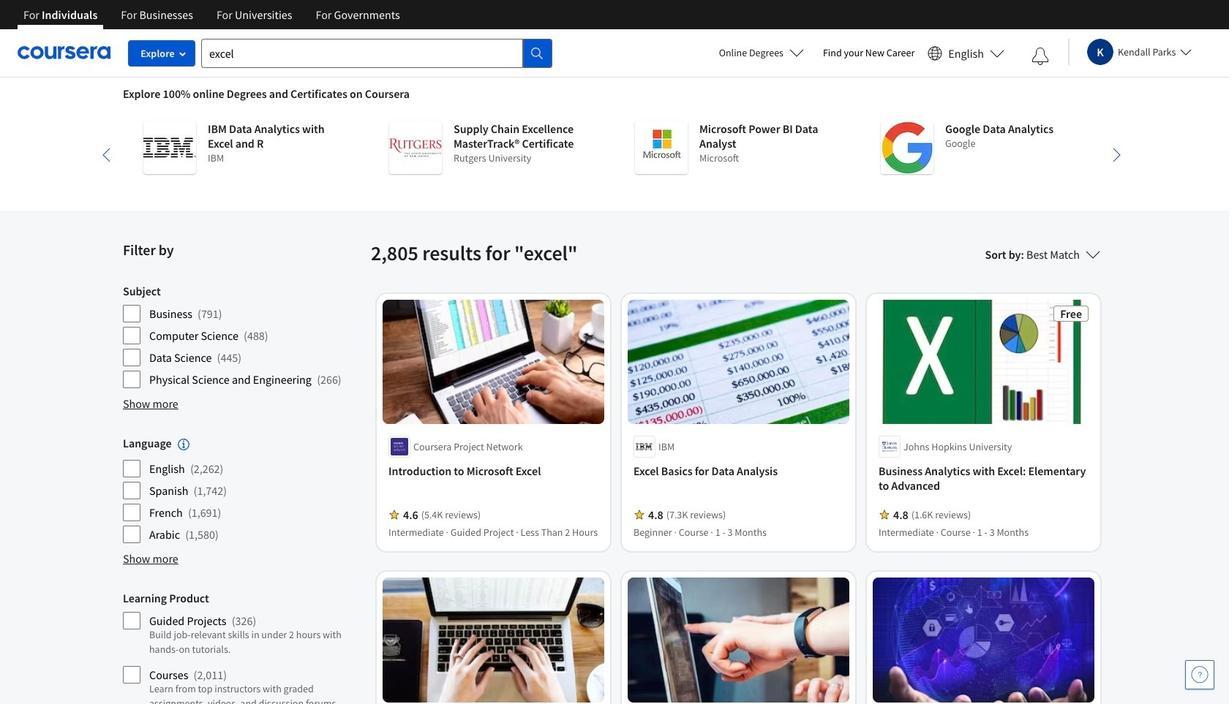 Task type: describe. For each thing, give the bounding box(es) containing it.
google image
[[881, 122, 934, 174]]

ibm image
[[143, 122, 196, 174]]

What do you want to learn? text field
[[201, 38, 523, 68]]

information about this filter group image
[[178, 439, 189, 451]]

help center image
[[1192, 667, 1209, 684]]

2 group from the top
[[123, 436, 362, 545]]



Task type: locate. For each thing, give the bounding box(es) containing it.
1 vertical spatial group
[[123, 436, 362, 545]]

1 group from the top
[[123, 284, 362, 389]]

0 vertical spatial group
[[123, 284, 362, 389]]

3 group from the top
[[123, 592, 362, 705]]

microsoft image
[[635, 122, 688, 174]]

coursera image
[[18, 41, 111, 65]]

2 vertical spatial group
[[123, 592, 362, 705]]

rutgers university image
[[389, 122, 442, 174]]

group
[[123, 284, 362, 389], [123, 436, 362, 545], [123, 592, 362, 705]]

banner navigation
[[12, 0, 412, 29]]

None search field
[[201, 38, 553, 68]]



Task type: vqa. For each thing, say whether or not it's contained in the screenshot.
Microsoft 'IMAGE'
yes



